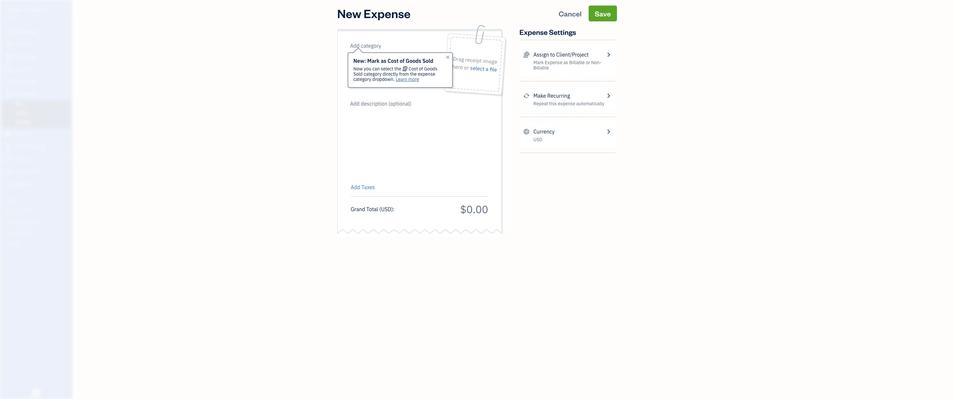 Task type: locate. For each thing, give the bounding box(es) containing it.
save
[[595, 9, 611, 18]]

0 vertical spatial cost
[[388, 58, 399, 64]]

1 vertical spatial expense
[[558, 101, 576, 107]]

2 vertical spatial chevronright image
[[606, 128, 612, 136]]

select down new: mark as cost of goods sold
[[381, 66, 393, 72]]

expense inside mark expense as billable or non- billable
[[545, 60, 563, 65]]

0 vertical spatial usd
[[534, 137, 543, 142]]

expense inside the cost of goods sold category directly from the expense category dropdown.
[[418, 71, 435, 77]]

1 horizontal spatial expense
[[558, 101, 576, 107]]

file
[[490, 66, 497, 73]]

goods left here
[[424, 66, 438, 72]]

or inside drag receipt image here or
[[464, 64, 469, 71]]

1 horizontal spatial usd
[[534, 137, 543, 142]]

new: mark as cost of goods sold
[[354, 58, 434, 64]]

1 chevronright image from the top
[[606, 51, 612, 59]]

new
[[337, 6, 361, 21]]

0 vertical spatial of
[[400, 58, 405, 64]]

the down new: mark as cost of goods sold
[[395, 66, 401, 72]]

1 horizontal spatial the
[[410, 71, 417, 77]]

cancel
[[559, 9, 582, 18]]

cost inside the cost of goods sold category directly from the expense category dropdown.
[[409, 66, 418, 72]]

expense
[[418, 71, 435, 77], [558, 101, 576, 107]]

sold
[[423, 58, 434, 64], [354, 71, 363, 77]]

grand
[[351, 206, 365, 212]]

or right here
[[464, 64, 469, 71]]

1 vertical spatial sold
[[354, 71, 363, 77]]

report image
[[4, 181, 12, 188]]

cost up the cost of goods sold category directly from the expense category dropdown.
[[388, 58, 399, 64]]

expense for mark expense as billable or non- billable
[[545, 60, 563, 65]]

expense
[[364, 6, 411, 21], [520, 27, 548, 37], [545, 60, 563, 65]]

category
[[364, 71, 382, 77], [354, 76, 371, 82]]

recurring
[[548, 92, 570, 99]]

expensesrebilling image
[[524, 51, 530, 59]]

0 horizontal spatial or
[[464, 64, 469, 71]]

cancel button
[[553, 6, 588, 21]]

owner
[[5, 13, 17, 18]]

or inside mark expense as billable or non- billable
[[586, 60, 590, 65]]

cost up more
[[409, 66, 418, 72]]

maria's company owner
[[5, 6, 47, 18]]

the right from
[[410, 71, 417, 77]]

as down assign to client/project
[[564, 60, 568, 65]]

0 vertical spatial sold
[[423, 58, 434, 64]]

estimate image
[[4, 54, 12, 60]]

receipt
[[465, 56, 482, 64]]

mark down "assign"
[[534, 60, 544, 65]]

usd right total
[[381, 206, 391, 212]]

automatically
[[577, 101, 605, 107]]

of up from
[[400, 58, 405, 64]]

of
[[400, 58, 405, 64], [419, 66, 423, 72]]

0 horizontal spatial as
[[381, 58, 387, 64]]

goods up from
[[406, 58, 421, 64]]

usd
[[534, 137, 543, 142], [381, 206, 391, 212]]

1 vertical spatial of
[[419, 66, 423, 72]]

0 vertical spatial expense
[[364, 6, 411, 21]]

expense right from
[[418, 71, 435, 77]]

mark inside mark expense as billable or non- billable
[[534, 60, 544, 65]]

as
[[381, 58, 387, 64], [564, 60, 568, 65]]

as for cost
[[381, 58, 387, 64]]

goods inside the cost of goods sold category directly from the expense category dropdown.
[[424, 66, 438, 72]]

1 vertical spatial cost
[[409, 66, 418, 72]]

or for mark expense as billable or non- billable
[[586, 60, 590, 65]]

1 vertical spatial goods
[[424, 66, 438, 72]]

category down now at the left top of page
[[354, 76, 371, 82]]

2 vertical spatial expense
[[545, 60, 563, 65]]

select down the receipt
[[470, 65, 485, 72]]

non-
[[592, 60, 602, 65]]

sold left close "icon" at left top
[[423, 58, 434, 64]]

goods
[[406, 58, 421, 64], [424, 66, 438, 72]]

billable
[[570, 60, 585, 65], [534, 65, 549, 71]]

1 horizontal spatial of
[[419, 66, 423, 72]]

of up more
[[419, 66, 423, 72]]

0 horizontal spatial expense
[[418, 71, 435, 77]]

sold left you
[[354, 71, 363, 77]]

refresh image
[[524, 92, 530, 100]]

Amount (USD) text field
[[460, 202, 488, 216]]

1 vertical spatial chevronright image
[[606, 92, 612, 100]]

the inside the cost of goods sold category directly from the expense category dropdown.
[[410, 71, 417, 77]]

as inside mark expense as billable or non- billable
[[564, 60, 568, 65]]

0 vertical spatial chevronright image
[[606, 51, 612, 59]]

image
[[483, 57, 498, 65]]

from
[[399, 71, 409, 77]]

0 horizontal spatial of
[[400, 58, 405, 64]]

mark up can
[[367, 58, 380, 64]]

chevronright image for recurring
[[606, 92, 612, 100]]

now
[[354, 66, 363, 72]]

select
[[470, 65, 485, 72], [381, 66, 393, 72]]

1 horizontal spatial as
[[564, 60, 568, 65]]

0 vertical spatial goods
[[406, 58, 421, 64]]

a
[[486, 66, 489, 72]]

of inside the cost of goods sold category directly from the expense category dropdown.
[[419, 66, 423, 72]]

billable down "assign"
[[534, 65, 549, 71]]

0 horizontal spatial usd
[[381, 206, 391, 212]]

chevronright image
[[606, 51, 612, 59], [606, 92, 612, 100], [606, 128, 612, 136]]

or left non- in the right top of the page
[[586, 60, 590, 65]]

learn more link
[[396, 76, 419, 82]]

as up now you can select the
[[381, 58, 387, 64]]

1 vertical spatial expense
[[520, 27, 548, 37]]

add
[[351, 184, 360, 190]]

0 vertical spatial expense
[[418, 71, 435, 77]]

1 horizontal spatial or
[[586, 60, 590, 65]]

chart image
[[4, 168, 12, 175]]

1 horizontal spatial mark
[[534, 60, 544, 65]]

billable down client/project
[[570, 60, 585, 65]]

the
[[395, 66, 401, 72], [410, 71, 417, 77]]

0 horizontal spatial goods
[[406, 58, 421, 64]]

save button
[[589, 6, 617, 21]]

3 chevronright image from the top
[[606, 128, 612, 136]]

or
[[586, 60, 590, 65], [464, 64, 469, 71]]

cost
[[388, 58, 399, 64], [409, 66, 418, 72]]

mark
[[367, 58, 380, 64], [534, 60, 544, 65]]

main element
[[0, 0, 89, 399]]

or for drag receipt image here or
[[464, 64, 469, 71]]

new:
[[354, 58, 366, 64]]

0 horizontal spatial sold
[[354, 71, 363, 77]]

company
[[24, 6, 47, 13]]

expense down "recurring"
[[558, 101, 576, 107]]

select inside the select a file
[[470, 65, 485, 72]]

you
[[364, 66, 371, 72]]

1 horizontal spatial cost
[[409, 66, 418, 72]]

usd down currency
[[534, 137, 543, 142]]

dropdown.
[[373, 76, 395, 82]]

1 horizontal spatial goods
[[424, 66, 438, 72]]

1 horizontal spatial select
[[470, 65, 485, 72]]

2 chevronright image from the top
[[606, 92, 612, 100]]

add taxes button
[[351, 183, 375, 191]]

apps image
[[5, 198, 70, 203]]

total
[[367, 206, 378, 212]]

repeat
[[534, 101, 548, 107]]

maria's
[[5, 6, 23, 13]]



Task type: vqa. For each thing, say whether or not it's contained in the screenshot.
be
no



Task type: describe. For each thing, give the bounding box(es) containing it.
more
[[408, 76, 419, 82]]

make
[[534, 92, 546, 99]]

0 horizontal spatial select
[[381, 66, 393, 72]]

0 horizontal spatial mark
[[367, 58, 380, 64]]

):
[[391, 206, 395, 212]]

close image
[[445, 55, 451, 60]]

bank connections image
[[5, 229, 70, 235]]

assign
[[534, 51, 549, 58]]

currency
[[534, 128, 555, 135]]

here
[[452, 63, 463, 71]]

add taxes
[[351, 184, 375, 190]]

1 vertical spatial usd
[[381, 206, 391, 212]]

select a file button
[[470, 64, 497, 74]]

drag receipt image here or
[[452, 55, 498, 71]]

0 horizontal spatial billable
[[534, 65, 549, 71]]

1 horizontal spatial billable
[[570, 60, 585, 65]]

1 horizontal spatial sold
[[423, 58, 434, 64]]

chevronright image for to
[[606, 51, 612, 59]]

money image
[[4, 156, 12, 163]]

Description text field
[[348, 100, 485, 179]]

taxes
[[362, 184, 375, 190]]

learn
[[396, 76, 407, 82]]

(
[[380, 206, 381, 212]]

make recurring
[[534, 92, 570, 99]]

category down date in mm/dd/yyyy format text field
[[364, 71, 382, 77]]

0 horizontal spatial cost
[[388, 58, 399, 64]]

can
[[373, 66, 380, 72]]

select a file
[[470, 65, 497, 73]]

repeat this expense automatically
[[534, 101, 605, 107]]

client image
[[4, 41, 12, 48]]

items and services image
[[5, 219, 70, 224]]

learn more
[[396, 76, 419, 82]]

Date in MM/DD/YYYY format text field
[[351, 58, 394, 65]]

settings image
[[5, 240, 70, 245]]

this
[[549, 101, 557, 107]]

Category text field
[[350, 42, 406, 50]]

to
[[550, 51, 555, 58]]

dashboard image
[[4, 29, 12, 35]]

invoice image
[[4, 66, 12, 73]]

new expense
[[337, 6, 411, 21]]

payment image
[[4, 79, 12, 85]]

expense image
[[4, 91, 12, 98]]

drag
[[453, 55, 464, 63]]

as for billable
[[564, 60, 568, 65]]

timer image
[[4, 143, 12, 150]]

client/project
[[556, 51, 589, 58]]

cost of goods sold category directly from the expense category dropdown.
[[354, 66, 438, 82]]

0 horizontal spatial the
[[395, 66, 401, 72]]

project image
[[4, 131, 12, 138]]

expense for new expense
[[364, 6, 411, 21]]

mark expense as billable or non- billable
[[534, 60, 602, 71]]

expense settings
[[520, 27, 576, 37]]

directly
[[383, 71, 398, 77]]

currencyandlanguage image
[[524, 128, 530, 136]]

team members image
[[5, 208, 70, 214]]

now you can select the
[[354, 66, 402, 72]]

assign to client/project
[[534, 51, 589, 58]]

freshbooks image
[[31, 389, 41, 396]]

settings
[[549, 27, 576, 37]]

grand total ( usd ):
[[351, 206, 395, 212]]

sold inside the cost of goods sold category directly from the expense category dropdown.
[[354, 71, 363, 77]]



